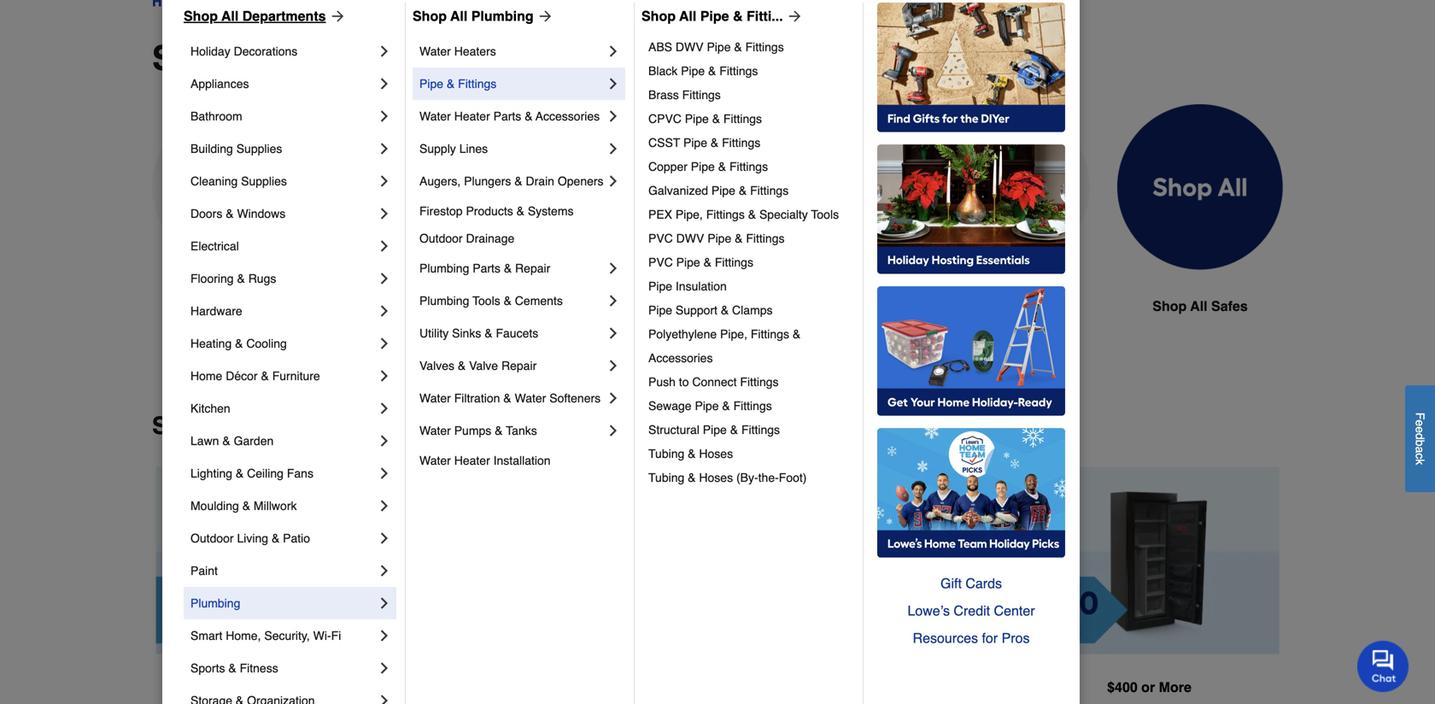Task type: vqa. For each thing, say whether or not it's contained in the screenshot.
the bottom the Item
no



Task type: describe. For each thing, give the bounding box(es) containing it.
the-
[[759, 471, 779, 485]]

fitness
[[240, 662, 278, 675]]

moulding
[[191, 499, 239, 513]]

$200 – $400
[[824, 680, 900, 696]]

pipe inside pipe insulation link
[[649, 279, 673, 293]]

& right filtration
[[504, 391, 512, 405]]

chevron right image for sports & fitness
[[376, 660, 393, 677]]

all for departments
[[221, 8, 239, 24]]

& up galvanized pipe & fittings
[[719, 160, 727, 173]]

heater for parts
[[454, 109, 490, 123]]

polyethylene pipe, fittings & accessories
[[649, 327, 804, 365]]

drainage
[[466, 232, 515, 245]]

building supplies
[[191, 142, 282, 156]]

dwv for pvc
[[677, 232, 705, 245]]

shop all plumbing
[[413, 8, 534, 24]]

lowe's credit center
[[908, 603, 1035, 619]]

& left valve
[[458, 359, 466, 373]]

cpvc pipe & fittings
[[649, 112, 762, 126]]

a
[[1414, 446, 1428, 453]]

(by-
[[737, 471, 759, 485]]

f
[[1414, 412, 1428, 420]]

pipe & fittings
[[420, 77, 497, 91]]

pvc pipe & fittings link
[[649, 250, 851, 274]]

& inside 'link'
[[242, 499, 250, 513]]

supplies for cleaning supplies
[[241, 174, 287, 188]]

chevron right image for paint
[[376, 562, 393, 579]]

chevron right image for holiday decorations
[[376, 43, 393, 60]]

& left fitti...
[[733, 8, 743, 24]]

hoses for tubing & hoses (by-the-foot)
[[699, 471, 733, 485]]

fittings up copper pipe & fittings link
[[722, 136, 761, 150]]

chevron right image for kitchen
[[376, 400, 393, 417]]

0 vertical spatial parts
[[494, 109, 522, 123]]

tubing for tubing & hoses
[[649, 447, 685, 461]]

wi-
[[313, 629, 331, 643]]

drain
[[526, 174, 555, 188]]

fittings down galvanized pipe & fittings
[[707, 208, 745, 221]]

chevron right image for doors & windows
[[376, 205, 393, 222]]

abs dwv pipe & fittings
[[649, 40, 784, 54]]

connect
[[693, 375, 737, 389]]

a tall black sports afield gun safe. image
[[345, 104, 511, 270]]

all for plumbing
[[451, 8, 468, 24]]

all for pipe
[[680, 8, 697, 24]]

chevron right image for appliances
[[376, 75, 393, 92]]

cleaning supplies
[[191, 174, 287, 188]]

cleaning supplies link
[[191, 165, 376, 197]]

heaters
[[454, 44, 496, 58]]

pipe inside shop all pipe & fitti... link
[[701, 8, 729, 24]]

outdoor living & patio link
[[191, 522, 376, 555]]

home décor & furniture
[[191, 369, 320, 383]]

cooling
[[246, 337, 287, 350]]

utility sinks & faucets link
[[420, 317, 605, 350]]

d
[[1414, 433, 1428, 440]]

pipe inside structural pipe & fittings link
[[703, 423, 727, 437]]

galvanized pipe & fittings link
[[649, 179, 851, 203]]

structural pipe & fittings
[[649, 423, 780, 437]]

black pipe & fittings link
[[649, 59, 851, 83]]

pipe inside pipe support & clamps link
[[649, 303, 673, 317]]

building supplies link
[[191, 132, 376, 165]]

hoses for tubing & hoses
[[699, 447, 733, 461]]

fittings up structural pipe & fittings link
[[734, 399, 772, 413]]

or
[[275, 679, 289, 695]]

electrical
[[191, 239, 239, 253]]

2 e from the top
[[1414, 426, 1428, 433]]

accessories for polyethylene pipe, fittings & accessories
[[649, 351, 713, 365]]

paint
[[191, 564, 218, 578]]

supplies for building supplies
[[236, 142, 282, 156]]

cpvc
[[649, 112, 682, 126]]

$200
[[824, 680, 854, 696]]

& right the doors
[[226, 207, 234, 221]]

chevron right image for lawn & garden
[[376, 432, 393, 450]]

structural
[[649, 423, 700, 437]]

fittings up the specialty
[[750, 184, 789, 197]]

garden
[[234, 434, 274, 448]]

pipe inside pvc dwv pipe & fittings link
[[708, 232, 732, 245]]

pex pipe, fittings & specialty tools link
[[649, 203, 851, 226]]

& down pex pipe, fittings & specialty tools
[[735, 232, 743, 245]]

pipe inside copper pipe & fittings link
[[691, 160, 715, 173]]

lighting & ceiling fans
[[191, 467, 314, 480]]

gift
[[941, 576, 962, 591]]

utility sinks & faucets
[[420, 326, 539, 340]]

shop all safes link
[[1118, 104, 1284, 358]]

insulation
[[676, 279, 727, 293]]

tubing & hoses (by-the-foot) link
[[649, 466, 851, 490]]

lawn
[[191, 434, 219, 448]]

get your home holiday-ready. image
[[878, 286, 1066, 416]]

millwork
[[254, 499, 297, 513]]

valves
[[420, 359, 455, 373]]

chevron right image for building supplies
[[376, 140, 393, 157]]

fittings up black pipe & fittings link
[[746, 40, 784, 54]]

chevron right image for electrical
[[376, 238, 393, 255]]

abs
[[649, 40, 673, 54]]

pros
[[1002, 630, 1030, 646]]

holiday hosting essentials. image
[[878, 144, 1066, 274]]

supply lines
[[420, 142, 488, 156]]

flooring & rugs
[[191, 272, 276, 285]]

plumbing for plumbing tools & cements
[[420, 294, 470, 308]]

pipe inside csst pipe & fittings link
[[684, 136, 708, 150]]

water filtration & water softeners link
[[420, 382, 605, 415]]

water up tanks
[[515, 391, 546, 405]]

pipe, for polyethylene
[[721, 327, 748, 341]]

a black sentrysafe home safe with the door ajar. image
[[538, 104, 704, 269]]

home for home safes
[[582, 298, 620, 314]]

heating & cooling link
[[191, 327, 376, 360]]

& up "insulation"
[[704, 256, 712, 269]]

& down structural
[[688, 447, 696, 461]]

lawn & garden
[[191, 434, 274, 448]]

furniture
[[272, 369, 320, 383]]

fireproof safes link
[[152, 104, 318, 358]]

augers,
[[420, 174, 461, 188]]

& up pex pipe, fittings & specialty tools
[[739, 184, 747, 197]]

sports
[[191, 662, 225, 675]]

for
[[982, 630, 998, 646]]

appliances
[[191, 77, 249, 91]]

& left drain
[[515, 174, 523, 188]]

water heaters
[[420, 44, 496, 58]]

shop all pipe & fitti... link
[[642, 6, 804, 26]]

resources
[[913, 630, 979, 646]]

kitchen link
[[191, 392, 376, 425]]

home for home décor & furniture
[[191, 369, 223, 383]]

pipe inside the pipe & fittings link
[[420, 77, 444, 91]]

filtration
[[454, 391, 500, 405]]

water for water heater installation
[[420, 454, 451, 468]]

clamps
[[732, 303, 773, 317]]

shop for shop safes by price
[[152, 412, 212, 440]]

& left cooling
[[235, 337, 243, 350]]

fireproof safes
[[185, 298, 285, 314]]

& up black pipe & fittings link
[[734, 40, 742, 54]]

pipe inside galvanized pipe & fittings link
[[712, 184, 736, 197]]

plumbing link
[[191, 587, 376, 620]]

k
[[1414, 459, 1428, 465]]

accessories for water heater parts & accessories
[[536, 109, 600, 123]]

augers, plungers & drain openers
[[420, 174, 604, 188]]

chevron right image for augers, plungers & drain openers
[[605, 173, 622, 190]]

push to connect fittings
[[649, 375, 779, 389]]

chevron right image for bathroom
[[376, 108, 393, 125]]

chevron right image for outdoor living & patio
[[376, 530, 393, 547]]

file safes link
[[925, 104, 1091, 358]]

1 vertical spatial tools
[[473, 294, 501, 308]]

ceiling
[[247, 467, 284, 480]]

holiday
[[191, 44, 231, 58]]

pipe, for pex
[[676, 208, 703, 221]]

fittings up pvc pipe & fittings link
[[746, 232, 785, 245]]

shop safes by price
[[152, 412, 382, 440]]

plumbing for plumbing
[[191, 597, 240, 610]]

faucets
[[496, 326, 539, 340]]

fittings down brass fittings link
[[724, 112, 762, 126]]

fireproof
[[185, 298, 245, 314]]

chevron right image for supply lines
[[605, 140, 622, 157]]

safes for gun safes
[[426, 298, 462, 314]]

outdoor for outdoor living & patio
[[191, 532, 234, 545]]

chevron right image for water pumps & tanks
[[605, 422, 622, 439]]

gift cards link
[[878, 570, 1066, 597]]

& left ceiling
[[236, 467, 244, 480]]

pvc dwv pipe & fittings link
[[649, 226, 851, 250]]

& down water heaters in the left top of the page
[[447, 77, 455, 91]]

pipe inside cpvc pipe & fittings link
[[685, 112, 709, 126]]

push
[[649, 375, 676, 389]]

shop all. image
[[1118, 104, 1284, 271]]

pvc for pvc dwv pipe & fittings
[[649, 232, 673, 245]]



Task type: locate. For each thing, give the bounding box(es) containing it.
chevron right image for water heater parts & accessories
[[605, 108, 622, 125]]

tubing for tubing & hoses (by-the-foot)
[[649, 471, 685, 485]]

utility
[[420, 326, 449, 340]]

& right sports
[[228, 662, 236, 675]]

water pumps & tanks
[[420, 424, 537, 438]]

chevron right image for plumbing
[[376, 595, 393, 612]]

fittings down csst pipe & fittings link
[[730, 160, 768, 173]]

water for water heater parts & accessories
[[420, 109, 451, 123]]

1 vertical spatial pvc
[[649, 256, 673, 269]]

arrow right image for shop all plumbing
[[534, 8, 554, 25]]

& left cements
[[504, 294, 512, 308]]

pipe up brass fittings
[[681, 64, 705, 78]]

chevron right image for plumbing parts & repair
[[605, 260, 622, 277]]

structural pipe & fittings link
[[649, 418, 851, 442]]

resources for pros link
[[878, 625, 1066, 652]]

1 tubing from the top
[[649, 447, 685, 461]]

1 vertical spatial pipe,
[[721, 327, 748, 341]]

pipe down copper pipe & fittings
[[712, 184, 736, 197]]

& left patio
[[272, 532, 280, 545]]

0 horizontal spatial shop
[[184, 8, 218, 24]]

bathroom link
[[191, 100, 376, 132]]

firestop
[[420, 204, 463, 218]]

0 vertical spatial dwv
[[676, 40, 704, 54]]

safes inside "link"
[[817, 298, 854, 314]]

0 horizontal spatial shop
[[152, 412, 212, 440]]

arrow right image
[[534, 8, 554, 25], [783, 8, 804, 25]]

supplies up windows
[[241, 174, 287, 188]]

copper pipe & fittings link
[[649, 155, 851, 179]]

gun
[[394, 298, 422, 314]]

plumbing tools & cements
[[420, 294, 563, 308]]

plumbing up smart
[[191, 597, 240, 610]]

0 vertical spatial heater
[[454, 109, 490, 123]]

chest safes
[[775, 298, 854, 314]]

sinks
[[452, 326, 481, 340]]

water left pumps in the left of the page
[[420, 424, 451, 438]]

e up b
[[1414, 426, 1428, 433]]

chevron right image for home décor & furniture
[[376, 368, 393, 385]]

0 vertical spatial repair
[[515, 262, 551, 275]]

0 horizontal spatial home
[[191, 369, 223, 383]]

a black sentrysafe file safe with a key in the lock and the lid ajar. image
[[925, 104, 1091, 269]]

repair for valves & valve repair
[[502, 359, 537, 373]]

$400
[[870, 680, 900, 696]]

0 horizontal spatial arrow right image
[[534, 8, 554, 25]]

shop for shop all pipe & fitti...
[[642, 8, 676, 24]]

1 horizontal spatial outdoor
[[420, 232, 463, 245]]

a black sentrysafe fireproof safe. image
[[152, 104, 318, 269]]

center
[[994, 603, 1035, 619]]

gun safes link
[[345, 104, 511, 358]]

arrow right image for shop all pipe & fitti...
[[783, 8, 804, 25]]

water for water pumps & tanks
[[420, 424, 451, 438]]

pipe up pipe insulation
[[677, 256, 701, 269]]

outdoor inside 'link'
[[191, 532, 234, 545]]

tubing inside 'link'
[[649, 447, 685, 461]]

1 vertical spatial accessories
[[649, 351, 713, 365]]

1 arrow right image from the left
[[534, 8, 554, 25]]

repair down "outdoor drainage" link
[[515, 262, 551, 275]]

shop up holiday
[[184, 8, 218, 24]]

shop all pipe & fitti...
[[642, 8, 783, 24]]

support
[[676, 303, 718, 317]]

parts down the pipe & fittings link
[[494, 109, 522, 123]]

moulding & millwork
[[191, 499, 297, 513]]

safes for chest safes
[[817, 298, 854, 314]]

& up pvc dwv pipe & fittings link on the top of the page
[[748, 208, 756, 221]]

home up kitchen on the bottom of the page
[[191, 369, 223, 383]]

plumbing for plumbing parts & repair
[[420, 262, 470, 275]]

arrow right image inside shop all pipe & fitti... link
[[783, 8, 804, 25]]

systems
[[528, 204, 574, 218]]

heater up lines
[[454, 109, 490, 123]]

chevron right image for water heaters
[[605, 43, 622, 60]]

chevron right image for utility sinks & faucets
[[605, 325, 622, 342]]

tools right the specialty
[[812, 208, 839, 221]]

pex pipe, fittings & specialty tools
[[649, 208, 839, 221]]

1 pvc from the top
[[649, 232, 673, 245]]

a black honeywell chest safe with the top open. image
[[732, 104, 897, 270]]

$99 or less
[[248, 679, 324, 695]]

water inside "link"
[[420, 424, 451, 438]]

& up csst pipe & fittings
[[713, 112, 721, 126]]

1 horizontal spatial shop
[[1153, 298, 1187, 314]]

chest safes link
[[732, 104, 897, 358]]

cpvc pipe & fittings link
[[649, 107, 851, 131]]

$100 to $200. image
[[444, 467, 704, 655]]

hoses inside 'link'
[[699, 447, 733, 461]]

accessories down polyethylene
[[649, 351, 713, 365]]

pvc pipe & fittings
[[649, 256, 754, 269]]

accessories inside polyethylene pipe, fittings & accessories
[[649, 351, 713, 365]]

fittings inside polyethylene pipe, fittings & accessories
[[751, 327, 790, 341]]

b
[[1414, 440, 1428, 446]]

dwv up black pipe & fittings
[[676, 40, 704, 54]]

brass
[[649, 88, 679, 102]]

parts down the drainage
[[473, 262, 501, 275]]

& up copper pipe & fittings
[[711, 136, 719, 150]]

water for water filtration & water softeners
[[420, 391, 451, 405]]

outdoor down firestop
[[420, 232, 463, 245]]

1 horizontal spatial arrow right image
[[783, 8, 804, 25]]

all for safes
[[1191, 298, 1208, 314]]

2 shop from the left
[[413, 8, 447, 24]]

2 arrow right image from the left
[[783, 8, 804, 25]]

pipe down push to connect fittings
[[695, 399, 719, 413]]

chevron right image for valves & valve repair
[[605, 357, 622, 374]]

bathroom
[[191, 109, 242, 123]]

pipe left "insulation"
[[649, 279, 673, 293]]

0 vertical spatial tools
[[812, 208, 839, 221]]

2 tubing from the top
[[649, 471, 685, 485]]

departments
[[243, 8, 326, 24]]

home safes link
[[538, 104, 704, 358]]

csst pipe & fittings link
[[649, 131, 851, 155]]

repair for plumbing parts & repair
[[515, 262, 551, 275]]

c
[[1414, 453, 1428, 459]]

0 vertical spatial supplies
[[236, 142, 282, 156]]

copper pipe & fittings
[[649, 160, 768, 173]]

1 heater from the top
[[454, 109, 490, 123]]

pipe inside black pipe & fittings link
[[681, 64, 705, 78]]

heating
[[191, 337, 232, 350]]

lines
[[460, 142, 488, 156]]

file
[[976, 298, 999, 314]]

sports & fitness link
[[191, 652, 376, 685]]

chevron right image for hardware
[[376, 303, 393, 320]]

& left tanks
[[495, 424, 503, 438]]

pvc dwv pipe & fittings
[[649, 232, 785, 245]]

1 horizontal spatial home
[[582, 298, 620, 314]]

arrow right image
[[326, 8, 347, 25]]

fittings down abs dwv pipe & fittings link
[[720, 64, 758, 78]]

pipe down sewage pipe & fittings
[[703, 423, 727, 437]]

pipe inside abs dwv pipe & fittings link
[[707, 40, 731, 54]]

1 vertical spatial outdoor
[[191, 532, 234, 545]]

1 vertical spatial supplies
[[241, 174, 287, 188]]

& left millwork
[[242, 499, 250, 513]]

home right cements
[[582, 298, 620, 314]]

chest
[[775, 298, 813, 314]]

2 hoses from the top
[[699, 471, 733, 485]]

0 vertical spatial accessories
[[536, 109, 600, 123]]

plumbing parts & repair
[[420, 262, 551, 275]]

& down "chest" in the top of the page
[[793, 327, 801, 341]]

specialty
[[760, 208, 808, 221]]

arrow right image inside the 'shop all plumbing' link
[[534, 8, 554, 25]]

& right décor
[[261, 369, 269, 383]]

pipe
[[701, 8, 729, 24], [707, 40, 731, 54], [681, 64, 705, 78], [420, 77, 444, 91], [685, 112, 709, 126], [684, 136, 708, 150], [691, 160, 715, 173], [712, 184, 736, 197], [708, 232, 732, 245], [677, 256, 701, 269], [649, 279, 673, 293], [649, 303, 673, 317], [695, 399, 719, 413], [703, 423, 727, 437]]

tubing down structural
[[649, 447, 685, 461]]

windows
[[237, 207, 286, 221]]

repair
[[515, 262, 551, 275], [502, 359, 537, 373]]

1 vertical spatial dwv
[[677, 232, 705, 245]]

1 horizontal spatial pipe,
[[721, 327, 748, 341]]

0 vertical spatial shop
[[1153, 298, 1187, 314]]

0 horizontal spatial outdoor
[[191, 532, 234, 545]]

hoses down structural pipe & fittings at the bottom of the page
[[699, 447, 733, 461]]

plumbing up 'utility'
[[420, 294, 470, 308]]

shop all departments
[[184, 8, 326, 24]]

pipe up pvc pipe & fittings
[[708, 232, 732, 245]]

& right sinks
[[485, 326, 493, 340]]

push to connect fittings link
[[649, 370, 851, 394]]

repair down faucets at the top left of the page
[[502, 359, 537, 373]]

& left clamps
[[721, 303, 729, 317]]

decorations
[[234, 44, 298, 58]]

arrow right image up water heaters link
[[534, 8, 554, 25]]

pipe up black pipe & fittings
[[707, 40, 731, 54]]

chevron right image for lighting & ceiling fans
[[376, 465, 393, 482]]

lowe's home team holiday picks. image
[[878, 428, 1066, 558]]

1 vertical spatial shop
[[152, 412, 212, 440]]

& down tubing & hoses
[[688, 471, 696, 485]]

pipe insulation link
[[649, 274, 851, 298]]

& down abs dwv pipe & fittings
[[709, 64, 717, 78]]

& right the "lawn"
[[223, 434, 231, 448]]

less
[[292, 679, 324, 695]]

chevron right image for flooring & rugs
[[376, 270, 393, 287]]

& left "rugs"
[[237, 272, 245, 285]]

fittings up pipe insulation link
[[715, 256, 754, 269]]

& down sewage pipe & fittings link
[[730, 423, 738, 437]]

0 horizontal spatial accessories
[[536, 109, 600, 123]]

1 hoses from the top
[[699, 447, 733, 461]]

& up "outdoor drainage" link
[[517, 204, 525, 218]]

fittings down sewage pipe & fittings link
[[742, 423, 780, 437]]

0 vertical spatial tubing
[[649, 447, 685, 461]]

smart home, security, wi-fi link
[[191, 620, 376, 652]]

outdoor drainage
[[420, 232, 515, 245]]

& down connect
[[723, 399, 731, 413]]

1 vertical spatial hoses
[[699, 471, 733, 485]]

1 vertical spatial tubing
[[649, 471, 685, 485]]

0 vertical spatial hoses
[[699, 447, 733, 461]]

chevron right image for heating & cooling
[[376, 335, 393, 352]]

fi
[[331, 629, 341, 643]]

2 horizontal spatial shop
[[642, 8, 676, 24]]

pipe down water heaters in the left top of the page
[[420, 77, 444, 91]]

doors & windows link
[[191, 197, 376, 230]]

shop for shop all plumbing
[[413, 8, 447, 24]]

safes
[[152, 38, 243, 78], [249, 298, 285, 314], [426, 298, 462, 314], [624, 298, 660, 314], [817, 298, 854, 314], [1003, 298, 1040, 314], [1212, 298, 1248, 314], [219, 412, 282, 440]]

find gifts for the diyer. image
[[878, 3, 1066, 132]]

0 horizontal spatial tools
[[473, 294, 501, 308]]

by
[[289, 412, 317, 440]]

chevron right image for cleaning supplies
[[376, 173, 393, 190]]

1 e from the top
[[1414, 420, 1428, 426]]

gun safes
[[394, 298, 462, 314]]

dwv for abs
[[676, 40, 704, 54]]

outdoor for outdoor drainage
[[420, 232, 463, 245]]

kitchen
[[191, 402, 231, 415]]

outdoor down moulding
[[191, 532, 234, 545]]

fittings down clamps
[[751, 327, 790, 341]]

pipe inside pvc pipe & fittings link
[[677, 256, 701, 269]]

pipe up abs dwv pipe & fittings
[[701, 8, 729, 24]]

pipe support & clamps
[[649, 303, 773, 317]]

pipe up polyethylene
[[649, 303, 673, 317]]

tools down plumbing parts & repair
[[473, 294, 501, 308]]

shop for shop all safes
[[1153, 298, 1187, 314]]

water heater parts & accessories link
[[420, 100, 605, 132]]

pipe,
[[676, 208, 703, 221], [721, 327, 748, 341]]

openers
[[558, 174, 604, 188]]

pvc up pipe insulation
[[649, 256, 673, 269]]

safes for shop safes by price
[[219, 412, 282, 440]]

1 vertical spatial heater
[[454, 454, 490, 468]]

safes for fireproof safes
[[249, 298, 285, 314]]

pvc for pvc pipe & fittings
[[649, 256, 673, 269]]

galvanized
[[649, 184, 709, 197]]

chevron right image
[[605, 75, 622, 92], [376, 108, 393, 125], [605, 140, 622, 157], [376, 173, 393, 190], [605, 173, 622, 190], [376, 205, 393, 222], [605, 292, 622, 309], [376, 303, 393, 320], [376, 368, 393, 385], [605, 422, 622, 439], [376, 432, 393, 450], [376, 497, 393, 515], [376, 530, 393, 547], [376, 595, 393, 612], [376, 627, 393, 644], [376, 660, 393, 677], [376, 692, 393, 704]]

0 vertical spatial outdoor
[[420, 232, 463, 245]]

2 pvc from the top
[[649, 256, 673, 269]]

chevron right image for water filtration & water softeners
[[605, 390, 622, 407]]

safes for home safes
[[624, 298, 660, 314]]

safes for file safes
[[1003, 298, 1040, 314]]

chevron right image for smart home, security, wi-fi
[[376, 627, 393, 644]]

water filtration & water softeners
[[420, 391, 601, 405]]

tubing down tubing & hoses
[[649, 471, 685, 485]]

supplies up cleaning supplies
[[236, 142, 282, 156]]

$99
[[248, 679, 271, 695]]

2 heater from the top
[[454, 454, 490, 468]]

accessories down the pipe & fittings link
[[536, 109, 600, 123]]

pipe inside sewage pipe & fittings link
[[695, 399, 719, 413]]

$99 or less. image
[[156, 467, 416, 655]]

1 shop from the left
[[184, 8, 218, 24]]

file safes
[[976, 298, 1040, 314]]

outdoor drainage link
[[420, 225, 622, 252]]

fittings down heaters
[[458, 77, 497, 91]]

3 shop from the left
[[642, 8, 676, 24]]

1 horizontal spatial tools
[[812, 208, 839, 221]]

$200 to $400. image
[[732, 467, 992, 655]]

plumbing up water heaters link
[[472, 8, 534, 24]]

gift cards
[[941, 576, 1003, 591]]

cements
[[515, 294, 563, 308]]

water for water heaters
[[420, 44, 451, 58]]

chevron right image for pipe & fittings
[[605, 75, 622, 92]]

1 vertical spatial parts
[[473, 262, 501, 275]]

& inside polyethylene pipe, fittings & accessories
[[793, 327, 801, 341]]

plumbing down outdoor drainage
[[420, 262, 470, 275]]

0 vertical spatial pvc
[[649, 232, 673, 245]]

products
[[466, 204, 513, 218]]

1 horizontal spatial accessories
[[649, 351, 713, 365]]

copper
[[649, 160, 688, 173]]

chevron right image for plumbing tools & cements
[[605, 292, 622, 309]]

heater down pumps in the left of the page
[[454, 454, 490, 468]]

arrow right image up abs dwv pipe & fittings link
[[783, 8, 804, 25]]

appliances link
[[191, 68, 376, 100]]

fittings down black pipe & fittings
[[683, 88, 721, 102]]

0 vertical spatial pipe,
[[676, 208, 703, 221]]

hoses left (by-
[[699, 471, 733, 485]]

pipe, inside polyethylene pipe, fittings & accessories
[[721, 327, 748, 341]]

pipe, down pipe support & clamps link
[[721, 327, 748, 341]]

pipe insulation
[[649, 279, 727, 293]]

chat invite button image
[[1358, 640, 1410, 692]]

water up pipe & fittings
[[420, 44, 451, 58]]

shop for shop all departments
[[184, 8, 218, 24]]

heater for installation
[[454, 454, 490, 468]]

water up supply
[[420, 109, 451, 123]]

& down the pipe & fittings link
[[525, 109, 533, 123]]

1 horizontal spatial shop
[[413, 8, 447, 24]]

0 vertical spatial home
[[582, 298, 620, 314]]

water down valves
[[420, 391, 451, 405]]

1 vertical spatial repair
[[502, 359, 537, 373]]

plumbing parts & repair link
[[420, 252, 605, 285]]

brass fittings
[[649, 88, 721, 102]]

pipe down the cpvc pipe & fittings
[[684, 136, 708, 150]]

to
[[679, 375, 689, 389]]

holiday decorations
[[191, 44, 298, 58]]

tubing
[[649, 447, 685, 461], [649, 471, 685, 485]]

& down "outdoor drainage" link
[[504, 262, 512, 275]]

chevron right image
[[376, 43, 393, 60], [605, 43, 622, 60], [376, 75, 393, 92], [605, 108, 622, 125], [376, 140, 393, 157], [376, 238, 393, 255], [605, 260, 622, 277], [376, 270, 393, 287], [605, 325, 622, 342], [376, 335, 393, 352], [605, 357, 622, 374], [605, 390, 622, 407], [376, 400, 393, 417], [376, 465, 393, 482], [376, 562, 393, 579]]

chevron right image for moulding & millwork
[[376, 497, 393, 515]]

$400 or more. image
[[1020, 467, 1280, 655]]

accessories
[[536, 109, 600, 123], [649, 351, 713, 365]]

water heater installation link
[[420, 447, 622, 474]]

shop up water heaters in the left top of the page
[[413, 8, 447, 24]]

plumbing tools & cements link
[[420, 285, 605, 317]]

polyethylene pipe, fittings & accessories link
[[649, 322, 851, 370]]

resources for pros
[[913, 630, 1030, 646]]

1 vertical spatial home
[[191, 369, 223, 383]]

electrical link
[[191, 230, 376, 262]]

pipe, down galvanized
[[676, 208, 703, 221]]

pvc down pex
[[649, 232, 673, 245]]

pipe down csst pipe & fittings
[[691, 160, 715, 173]]

0 horizontal spatial pipe,
[[676, 208, 703, 221]]

fittings up sewage pipe & fittings link
[[740, 375, 779, 389]]

pipe up csst pipe & fittings
[[685, 112, 709, 126]]

fittings
[[746, 40, 784, 54], [720, 64, 758, 78], [458, 77, 497, 91], [683, 88, 721, 102], [724, 112, 762, 126], [722, 136, 761, 150], [730, 160, 768, 173], [750, 184, 789, 197], [707, 208, 745, 221], [746, 232, 785, 245], [715, 256, 754, 269], [751, 327, 790, 341], [740, 375, 779, 389], [734, 399, 772, 413], [742, 423, 780, 437]]



